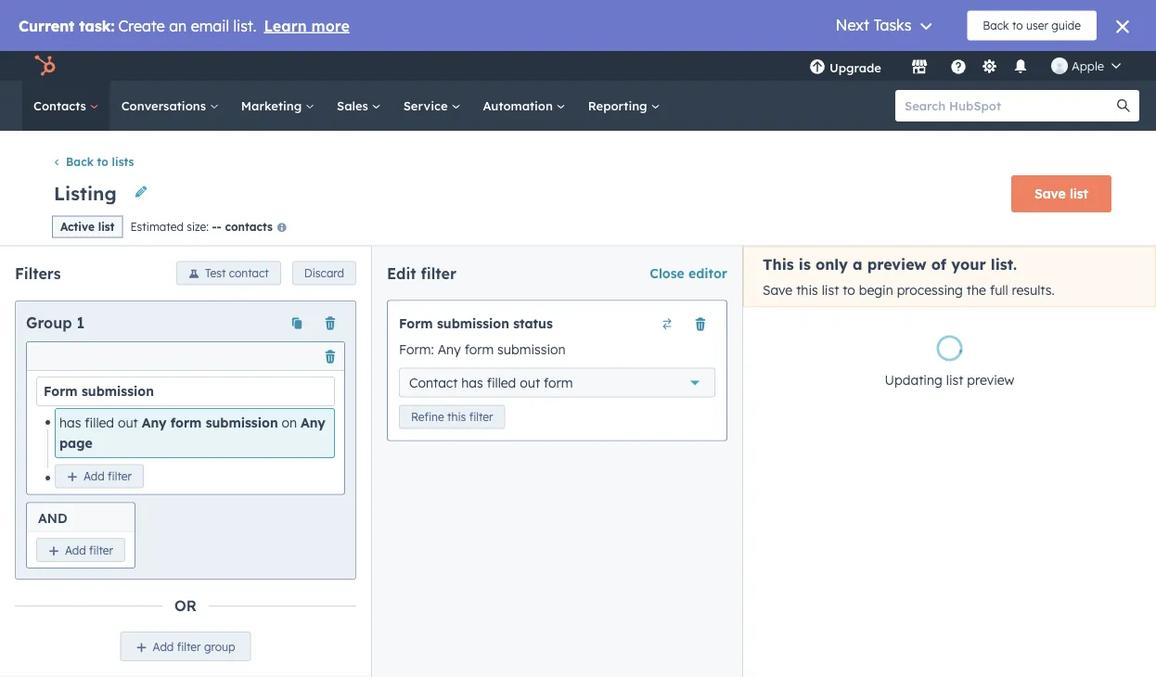 Task type: describe. For each thing, give the bounding box(es) containing it.
back to lists
[[66, 155, 134, 169]]

contacts link
[[22, 81, 110, 131]]

or
[[175, 596, 197, 615]]

estimated size: -- contacts
[[130, 219, 273, 233]]

contact has filled out form
[[409, 375, 573, 391]]

test contact
[[205, 266, 269, 280]]

form: any form submission
[[399, 341, 566, 357]]

0 horizontal spatial has
[[59, 414, 81, 431]]

on
[[282, 414, 297, 431]]

0 horizontal spatial out
[[118, 414, 138, 431]]

notifications image
[[1012, 59, 1029, 76]]

full
[[990, 282, 1008, 298]]

submission up form: any form submission
[[437, 315, 509, 331]]

group 1
[[26, 313, 85, 332]]

list for active list
[[98, 220, 115, 234]]

1 vertical spatial filled
[[85, 414, 114, 431]]

reporting link
[[577, 81, 671, 131]]

add filter for the bottom add filter button
[[65, 543, 113, 557]]

contacts
[[225, 219, 273, 233]]

discard
[[304, 266, 344, 280]]

group
[[26, 313, 72, 332]]

form submission status
[[399, 315, 553, 331]]

updating list preview status
[[877, 335, 1022, 391]]

begin
[[859, 282, 893, 298]]

refine this filter button
[[399, 405, 505, 429]]

0 vertical spatial add
[[84, 469, 105, 483]]

has filled out any form submission on
[[59, 414, 301, 431]]

add for or
[[153, 639, 174, 653]]

this
[[763, 255, 794, 273]]

this inside the this is only a preview of your list. save this list to begin processing the full results.
[[796, 282, 818, 298]]

bob builder image
[[1051, 58, 1068, 74]]

sales
[[337, 98, 372, 113]]

out inside "popup button"
[[520, 375, 540, 391]]

save list
[[1035, 185, 1088, 202]]

to inside page section element
[[97, 155, 108, 169]]

close editor button
[[650, 262, 727, 285]]

has inside "popup button"
[[461, 375, 483, 391]]

form for has filled out any form submission on
[[171, 414, 202, 431]]

apple button
[[1040, 51, 1132, 81]]

add filter group button
[[120, 631, 251, 661]]

marketplaces image
[[911, 59, 928, 76]]

conversations
[[121, 98, 210, 113]]

processing
[[897, 282, 963, 298]]

updating
[[885, 371, 943, 388]]

help image
[[950, 59, 967, 76]]

list inside the this is only a preview of your list. save this list to begin processing the full results.
[[822, 282, 839, 298]]

back to lists link
[[52, 155, 134, 169]]

marketplaces button
[[900, 51, 939, 81]]

service
[[403, 98, 451, 113]]

1
[[77, 313, 85, 332]]

save inside the this is only a preview of your list. save this list to begin processing the full results.
[[763, 282, 793, 298]]

page section element
[[0, 131, 1156, 246]]

List name field
[[52, 180, 122, 205]]

hubspot image
[[33, 55, 56, 77]]

updating list preview
[[885, 371, 1015, 388]]

filled inside "popup button"
[[487, 375, 516, 391]]

contacts
[[33, 98, 90, 113]]

to inside the this is only a preview of your list. save this list to begin processing the full results.
[[843, 282, 855, 298]]

lists
[[112, 155, 134, 169]]

menu containing apple
[[796, 51, 1134, 81]]

search button
[[1108, 90, 1139, 122]]

submission down status
[[497, 341, 566, 357]]

1 horizontal spatial form
[[465, 341, 494, 357]]

hubspot link
[[22, 55, 70, 77]]

settings image
[[981, 59, 998, 76]]



Task type: vqa. For each thing, say whether or not it's contained in the screenshot.
in progress
no



Task type: locate. For each thing, give the bounding box(es) containing it.
save
[[1035, 185, 1066, 202], [763, 282, 793, 298]]

1 vertical spatial add
[[65, 543, 86, 557]]

filled down form: any form submission
[[487, 375, 516, 391]]

preview inside updating list preview status
[[967, 371, 1015, 388]]

status
[[513, 315, 553, 331]]

0 horizontal spatial to
[[97, 155, 108, 169]]

page
[[59, 435, 93, 451]]

add filter
[[84, 469, 132, 483], [65, 543, 113, 557]]

list inside button
[[1070, 185, 1088, 202]]

list for save list
[[1070, 185, 1088, 202]]

a
[[853, 255, 863, 273]]

out down form: any form submission
[[520, 375, 540, 391]]

form
[[465, 341, 494, 357], [544, 375, 573, 391], [171, 414, 202, 431]]

the
[[967, 282, 986, 298]]

add filter for topmost add filter button
[[84, 469, 132, 483]]

any right on
[[301, 414, 326, 431]]

1 vertical spatial out
[[118, 414, 138, 431]]

1 vertical spatial add filter button
[[36, 538, 125, 562]]

search image
[[1117, 99, 1130, 112]]

0 vertical spatial add filter button
[[55, 464, 144, 488]]

form up page
[[44, 383, 78, 399]]

this right refine
[[447, 410, 466, 424]]

this
[[796, 282, 818, 298], [447, 410, 466, 424]]

1 horizontal spatial to
[[843, 282, 855, 298]]

2 horizontal spatial any
[[438, 341, 461, 357]]

0 horizontal spatial this
[[447, 410, 466, 424]]

0 vertical spatial out
[[520, 375, 540, 391]]

-
[[212, 219, 217, 233], [217, 219, 222, 233]]

of
[[931, 255, 946, 273]]

1 vertical spatial this
[[447, 410, 466, 424]]

any
[[438, 341, 461, 357], [142, 414, 167, 431], [301, 414, 326, 431]]

0 horizontal spatial form
[[171, 414, 202, 431]]

edit filter
[[387, 264, 456, 283]]

1 horizontal spatial any
[[301, 414, 326, 431]]

0 vertical spatial to
[[97, 155, 108, 169]]

filled up page
[[85, 414, 114, 431]]

this inside button
[[447, 410, 466, 424]]

2 - from the left
[[217, 219, 222, 233]]

form for form submission
[[44, 383, 78, 399]]

edit
[[387, 264, 416, 283]]

estimated
[[130, 219, 184, 233]]

preview right updating
[[967, 371, 1015, 388]]

add down page
[[84, 469, 105, 483]]

group
[[204, 639, 235, 653]]

add down and
[[65, 543, 86, 557]]

refine
[[411, 410, 444, 424]]

0 vertical spatial add filter
[[84, 469, 132, 483]]

contact
[[229, 266, 269, 280]]

menu item
[[894, 51, 898, 81]]

form
[[399, 315, 433, 331], [44, 383, 78, 399]]

contact has filled out form button
[[399, 368, 715, 398]]

out down 'form submission'
[[118, 414, 138, 431]]

filters
[[15, 264, 61, 283]]

active
[[60, 220, 95, 234]]

form:
[[399, 341, 434, 357]]

submission left on
[[206, 414, 278, 431]]

1 vertical spatial form
[[44, 383, 78, 399]]

form for form submission status
[[399, 315, 433, 331]]

any inside any page
[[301, 414, 326, 431]]

discard button
[[292, 261, 356, 285]]

1 horizontal spatial filled
[[487, 375, 516, 391]]

1 horizontal spatial save
[[1035, 185, 1066, 202]]

back
[[66, 155, 94, 169]]

preview
[[867, 255, 927, 273], [967, 371, 1015, 388]]

0 horizontal spatial form
[[44, 383, 78, 399]]

save inside button
[[1035, 185, 1066, 202]]

service link
[[392, 81, 472, 131]]

marketing
[[241, 98, 305, 113]]

1 horizontal spatial this
[[796, 282, 818, 298]]

has down form: any form submission
[[461, 375, 483, 391]]

only
[[816, 255, 848, 273]]

to left begin
[[843, 282, 855, 298]]

to
[[97, 155, 108, 169], [843, 282, 855, 298]]

test
[[205, 266, 226, 280]]

add for and
[[65, 543, 86, 557]]

submission up page
[[82, 383, 154, 399]]

add
[[84, 469, 105, 483], [65, 543, 86, 557], [153, 639, 174, 653]]

0 vertical spatial has
[[461, 375, 483, 391]]

your
[[951, 255, 986, 273]]

1 - from the left
[[212, 219, 217, 233]]

automation
[[483, 98, 556, 113]]

preview inside the this is only a preview of your list. save this list to begin processing the full results.
[[867, 255, 927, 273]]

0 horizontal spatial filled
[[85, 414, 114, 431]]

save list button
[[1011, 175, 1112, 212]]

1 horizontal spatial out
[[520, 375, 540, 391]]

marketing link
[[230, 81, 326, 131]]

apple
[[1072, 58, 1104, 73]]

conversations link
[[110, 81, 230, 131]]

add filter button down page
[[55, 464, 144, 488]]

0 horizontal spatial any
[[142, 414, 167, 431]]

settings link
[[978, 56, 1001, 76]]

1 horizontal spatial has
[[461, 375, 483, 391]]

save list banner
[[45, 170, 1112, 215]]

0 horizontal spatial preview
[[867, 255, 927, 273]]

add filter button down and
[[36, 538, 125, 562]]

0 vertical spatial filled
[[487, 375, 516, 391]]

list for updating list preview
[[946, 371, 964, 388]]

1 vertical spatial has
[[59, 414, 81, 431]]

2 horizontal spatial form
[[544, 375, 573, 391]]

2 vertical spatial form
[[171, 414, 202, 431]]

1 horizontal spatial preview
[[967, 371, 1015, 388]]

close
[[650, 265, 685, 281]]

upgrade image
[[809, 59, 826, 76]]

notifications button
[[1005, 51, 1036, 81]]

filter
[[421, 264, 456, 283], [469, 410, 493, 424], [108, 469, 132, 483], [89, 543, 113, 557], [177, 639, 201, 653]]

add filter group
[[153, 639, 235, 653]]

list.
[[991, 255, 1017, 273]]

sales link
[[326, 81, 392, 131]]

close editor
[[650, 265, 727, 281]]

this is only a preview of your list. save this list to begin processing the full results.
[[763, 255, 1055, 298]]

0 vertical spatial save
[[1035, 185, 1066, 202]]

list inside status
[[946, 371, 964, 388]]

preview up begin
[[867, 255, 927, 273]]

test contact button
[[176, 261, 281, 285]]

Search HubSpot search field
[[895, 90, 1123, 122]]

is
[[799, 255, 811, 273]]

menu
[[796, 51, 1134, 81]]

list
[[1070, 185, 1088, 202], [98, 220, 115, 234], [822, 282, 839, 298], [946, 371, 964, 388]]

0 vertical spatial this
[[796, 282, 818, 298]]

1 vertical spatial form
[[544, 375, 573, 391]]

and
[[38, 509, 67, 526]]

active list
[[60, 220, 115, 234]]

to left lists
[[97, 155, 108, 169]]

0 vertical spatial form
[[399, 315, 433, 331]]

form for contact has filled out form
[[544, 375, 573, 391]]

contact
[[409, 375, 458, 391]]

add left group
[[153, 639, 174, 653]]

any down 'form submission'
[[142, 414, 167, 431]]

1 vertical spatial preview
[[967, 371, 1015, 388]]

add filter button
[[55, 464, 144, 488], [36, 538, 125, 562]]

any page
[[59, 414, 326, 451]]

results.
[[1012, 282, 1055, 298]]

form submission
[[44, 383, 154, 399]]

has
[[461, 375, 483, 391], [59, 414, 81, 431]]

reporting
[[588, 98, 651, 113]]

add filter down page
[[84, 469, 132, 483]]

help button
[[943, 51, 974, 81]]

1 vertical spatial save
[[763, 282, 793, 298]]

form up the form:
[[399, 315, 433, 331]]

1 vertical spatial to
[[843, 282, 855, 298]]

0 vertical spatial preview
[[867, 255, 927, 273]]

0 horizontal spatial save
[[763, 282, 793, 298]]

any right the form:
[[438, 341, 461, 357]]

upgrade
[[829, 60, 881, 75]]

0 vertical spatial form
[[465, 341, 494, 357]]

automation link
[[472, 81, 577, 131]]

size:
[[187, 219, 209, 233]]

editor
[[688, 265, 727, 281]]

add filter down and
[[65, 543, 113, 557]]

out
[[520, 375, 540, 391], [118, 414, 138, 431]]

1 vertical spatial add filter
[[65, 543, 113, 557]]

filled
[[487, 375, 516, 391], [85, 414, 114, 431]]

1 horizontal spatial form
[[399, 315, 433, 331]]

has up page
[[59, 414, 81, 431]]

form inside "popup button"
[[544, 375, 573, 391]]

submission
[[437, 315, 509, 331], [497, 341, 566, 357], [82, 383, 154, 399], [206, 414, 278, 431]]

refine this filter
[[411, 410, 493, 424]]

this down is
[[796, 282, 818, 298]]

2 vertical spatial add
[[153, 639, 174, 653]]



